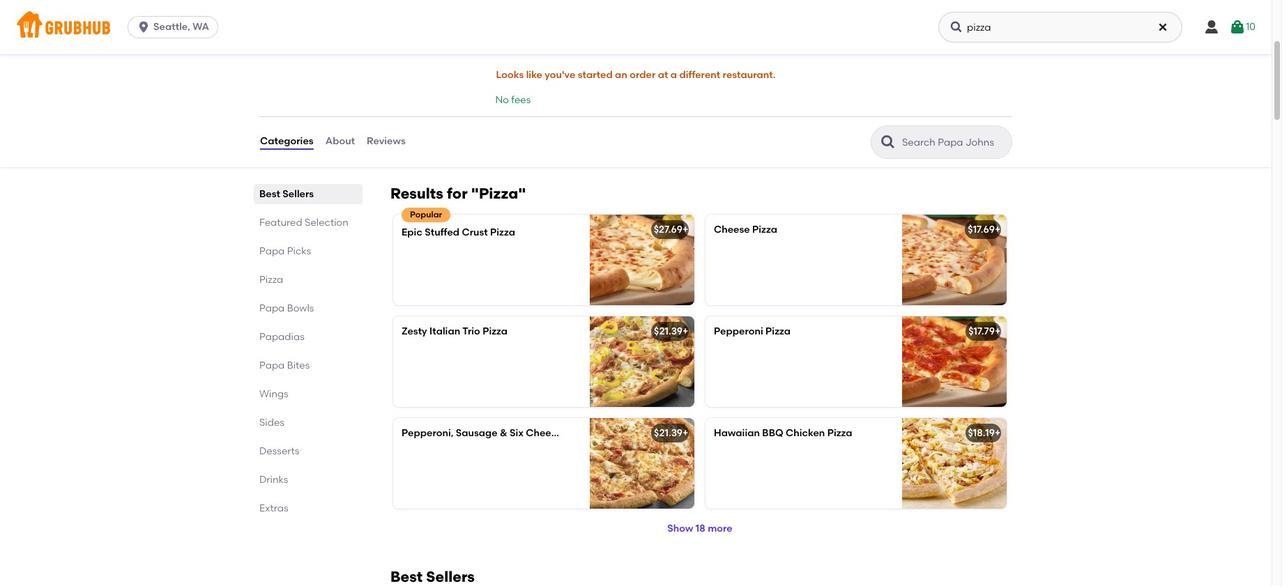 Task type: describe. For each thing, give the bounding box(es) containing it.
+ for zesty italian trio pizza
[[683, 325, 689, 337]]

bites
[[287, 360, 310, 371]]

$17.79 +
[[969, 325, 1001, 337]]

18
[[696, 523, 706, 535]]

categories button
[[259, 117, 314, 167]]

reviews button
[[366, 117, 406, 167]]

$17.69 +
[[968, 224, 1001, 235]]

looks
[[496, 69, 524, 81]]

show 18 more button
[[388, 514, 1013, 545]]

hawaiian bbq chicken pizza
[[714, 427, 853, 439]]

results for "pizza"
[[391, 185, 526, 202]]

epic stuffed crust pizza image
[[590, 215, 695, 305]]

more
[[708, 523, 733, 535]]

2 horizontal spatial svg image
[[1158, 22, 1169, 33]]

$21.39 + for pepperoni, sausage & six cheese pizza
[[654, 427, 689, 439]]

$27.69 +
[[654, 224, 689, 235]]

seattle, wa button
[[128, 16, 224, 38]]

bbq
[[763, 427, 784, 439]]

1 vertical spatial best sellers
[[391, 568, 475, 586]]

$18.19 +
[[968, 427, 1001, 439]]

started
[[578, 69, 613, 81]]

categories
[[260, 136, 314, 147]]

looks like you've started an order at a different restaurant. button
[[496, 60, 777, 91]]

for
[[447, 185, 468, 202]]

extras
[[259, 503, 288, 514]]

pepperoni pizza image
[[903, 316, 1007, 407]]

1 horizontal spatial svg image
[[950, 20, 964, 34]]

show
[[668, 523, 694, 535]]

$21.39 for zesty italian trio pizza
[[654, 325, 683, 337]]

pepperoni
[[714, 325, 764, 337]]

Search Papa Johns search field
[[901, 136, 1008, 149]]

epic stuffed crust pizza
[[402, 226, 515, 238]]

pepperoni, sausage & six cheese pizza
[[402, 427, 590, 439]]

a
[[671, 69, 677, 81]]

sausage
[[456, 427, 498, 439]]

papa for papa bowls
[[259, 302, 285, 314]]

chicken
[[786, 427, 825, 439]]

0 vertical spatial sellers
[[283, 188, 314, 200]]

like
[[526, 69, 543, 81]]

hawaiian
[[714, 427, 760, 439]]

looks like you've started an order at a different restaurant.
[[496, 69, 776, 81]]

trio
[[463, 325, 480, 337]]

about
[[326, 136, 355, 147]]

sides
[[259, 417, 285, 429]]

pepperoni,
[[402, 427, 454, 439]]

papa picks
[[259, 245, 311, 257]]

papa for papa picks
[[259, 245, 285, 257]]

1 vertical spatial best
[[391, 568, 423, 586]]

cheese pizza
[[714, 224, 778, 235]]

seattle, wa
[[154, 21, 209, 33]]

1 vertical spatial cheese
[[526, 427, 562, 439]]

$17.79
[[969, 325, 995, 337]]

10 button
[[1230, 15, 1256, 40]]

papa for papa bites
[[259, 360, 285, 371]]

featured
[[259, 217, 303, 228]]

results
[[391, 185, 444, 202]]

svg image inside seattle, wa button
[[137, 20, 151, 34]]

+ for pepperoni pizza
[[995, 325, 1001, 337]]

pepperoni pizza
[[714, 325, 791, 337]]

restaurant.
[[723, 69, 776, 81]]



Task type: locate. For each thing, give the bounding box(es) containing it.
0 vertical spatial $21.39
[[654, 325, 683, 337]]

zesty italian trio pizza
[[402, 325, 508, 337]]

1 svg image from the left
[[1204, 19, 1221, 36]]

2 $21.39 from the top
[[654, 427, 683, 439]]

zesty
[[402, 325, 427, 337]]

1 horizontal spatial sellers
[[426, 568, 475, 586]]

popular
[[410, 210, 442, 219]]

svg image
[[137, 20, 151, 34], [950, 20, 964, 34], [1158, 22, 1169, 33]]

hawaiian bbq chicken pizza image
[[903, 418, 1007, 509]]

"pizza"
[[471, 185, 526, 202]]

pizza
[[753, 224, 778, 235], [490, 226, 515, 238], [259, 274, 283, 286], [483, 325, 508, 337], [766, 325, 791, 337], [565, 427, 590, 439], [828, 427, 853, 439]]

1 horizontal spatial best sellers
[[391, 568, 475, 586]]

sellers
[[283, 188, 314, 200], [426, 568, 475, 586]]

epic
[[402, 226, 423, 238]]

picks
[[287, 245, 311, 257]]

papa
[[259, 245, 285, 257], [259, 302, 285, 314], [259, 360, 285, 371]]

best sellers
[[259, 188, 314, 200], [391, 568, 475, 586]]

best
[[259, 188, 280, 200], [391, 568, 423, 586]]

wings
[[259, 388, 289, 400]]

1 vertical spatial $21.39 +
[[654, 427, 689, 439]]

papa left picks
[[259, 245, 285, 257]]

$21.39 + for zesty italian trio pizza
[[654, 325, 689, 337]]

cheese right $27.69 +
[[714, 224, 750, 235]]

$18.19
[[968, 427, 995, 439]]

cheese right six
[[526, 427, 562, 439]]

no
[[496, 94, 509, 106]]

1 vertical spatial papa
[[259, 302, 285, 314]]

reviews
[[367, 136, 406, 147]]

pepperoni, sausage & six cheese pizza image
[[590, 418, 695, 509]]

stuffed
[[425, 226, 460, 238]]

about button
[[325, 117, 356, 167]]

1 papa from the top
[[259, 245, 285, 257]]

papadias
[[259, 331, 305, 343]]

1 $21.39 from the top
[[654, 325, 683, 337]]

2 papa from the top
[[259, 302, 285, 314]]

an
[[615, 69, 628, 81]]

0 horizontal spatial best sellers
[[259, 188, 314, 200]]

drinks
[[259, 474, 288, 486]]

+
[[683, 224, 689, 235], [995, 224, 1001, 235], [683, 325, 689, 337], [995, 325, 1001, 337], [683, 427, 689, 439], [995, 427, 1001, 439]]

order
[[630, 69, 656, 81]]

svg image
[[1204, 19, 1221, 36], [1230, 19, 1247, 36]]

no fees
[[496, 94, 531, 106]]

&
[[500, 427, 508, 439]]

cheese
[[714, 224, 750, 235], [526, 427, 562, 439]]

2 $21.39 + from the top
[[654, 427, 689, 439]]

0 vertical spatial best sellers
[[259, 188, 314, 200]]

svg image inside 10 button
[[1230, 19, 1247, 36]]

0 horizontal spatial best
[[259, 188, 280, 200]]

0 horizontal spatial sellers
[[283, 188, 314, 200]]

0 vertical spatial $21.39 +
[[654, 325, 689, 337]]

Search for food, convenience, alcohol... search field
[[939, 12, 1183, 43]]

$27.69
[[654, 224, 683, 235]]

main navigation navigation
[[0, 0, 1272, 54]]

+ for pepperoni, sausage & six cheese pizza
[[683, 427, 689, 439]]

desserts
[[259, 445, 300, 457]]

0 vertical spatial cheese
[[714, 224, 750, 235]]

3 papa from the top
[[259, 360, 285, 371]]

papa left the bites
[[259, 360, 285, 371]]

0 vertical spatial best
[[259, 188, 280, 200]]

$21.39 for pepperoni, sausage & six cheese pizza
[[654, 427, 683, 439]]

zesty italian trio pizza image
[[590, 316, 695, 407]]

1 horizontal spatial svg image
[[1230, 19, 1247, 36]]

papa bowls
[[259, 302, 314, 314]]

search icon image
[[880, 134, 897, 150]]

cheese pizza image
[[903, 215, 1007, 305]]

crust
[[462, 226, 488, 238]]

2 svg image from the left
[[1230, 19, 1247, 36]]

selection
[[305, 217, 349, 228]]

six
[[510, 427, 524, 439]]

wa
[[193, 21, 209, 33]]

0 horizontal spatial svg image
[[1204, 19, 1221, 36]]

$21.39 + left hawaiian
[[654, 427, 689, 439]]

$21.39
[[654, 325, 683, 337], [654, 427, 683, 439]]

0 horizontal spatial cheese
[[526, 427, 562, 439]]

10
[[1247, 21, 1256, 33]]

show 18 more
[[668, 523, 733, 535]]

1 horizontal spatial cheese
[[714, 224, 750, 235]]

1 vertical spatial $21.39
[[654, 427, 683, 439]]

+ for hawaiian bbq chicken pizza
[[995, 427, 1001, 439]]

featured selection
[[259, 217, 349, 228]]

$17.69
[[968, 224, 995, 235]]

different
[[680, 69, 721, 81]]

fees
[[512, 94, 531, 106]]

papa left bowls
[[259, 302, 285, 314]]

1 $21.39 + from the top
[[654, 325, 689, 337]]

1 vertical spatial sellers
[[426, 568, 475, 586]]

2 vertical spatial papa
[[259, 360, 285, 371]]

1 horizontal spatial best
[[391, 568, 423, 586]]

at
[[658, 69, 669, 81]]

$21.39 +
[[654, 325, 689, 337], [654, 427, 689, 439]]

italian
[[430, 325, 461, 337]]

bowls
[[287, 302, 314, 314]]

0 horizontal spatial svg image
[[137, 20, 151, 34]]

you've
[[545, 69, 576, 81]]

$21.39 + left pepperoni at the bottom
[[654, 325, 689, 337]]

seattle,
[[154, 21, 190, 33]]

+ for cheese pizza
[[995, 224, 1001, 235]]

0 vertical spatial papa
[[259, 245, 285, 257]]

papa bites
[[259, 360, 310, 371]]



Task type: vqa. For each thing, say whether or not it's contained in the screenshot.
FIVE for Five buttermilk crispy chicken strips tossed in Nashville hot sauce. Served with choice of dipping sauce.
no



